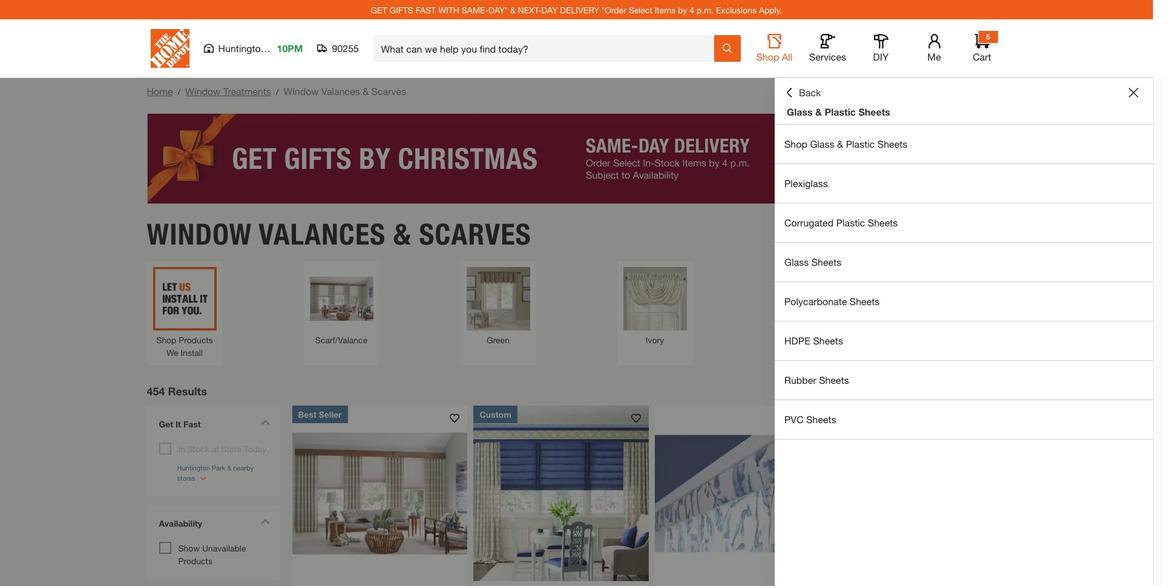 Task type: vqa. For each thing, say whether or not it's contained in the screenshot.
the leftmost for
no



Task type: describe. For each thing, give the bounding box(es) containing it.
1 vertical spatial glass
[[810, 138, 835, 150]]

green link
[[467, 267, 530, 346]]

day*
[[489, 5, 508, 15]]

contour valance only image
[[655, 405, 831, 581]]

expert.
[[1121, 392, 1143, 401]]

home / window treatments / window valances & scarves
[[147, 85, 406, 97]]

window treatments link
[[185, 85, 271, 97]]

services button
[[809, 34, 847, 63]]

multi colored image
[[780, 267, 844, 330]]

multi-
[[786, 335, 808, 345]]

products inside "show unavailable products"
[[178, 556, 213, 566]]

fast
[[183, 419, 201, 429]]

we
[[166, 347, 178, 358]]

today
[[244, 444, 267, 454]]

menu containing shop glass & plastic sheets
[[775, 125, 1154, 440]]

shop products we install link
[[153, 267, 216, 359]]

ivory
[[646, 335, 664, 345]]

back
[[799, 87, 821, 98]]

rubber
[[785, 374, 817, 386]]

feedback link image
[[1146, 205, 1163, 270]]

rod pocket valance image
[[937, 267, 1001, 330]]

get
[[159, 419, 173, 429]]

with
[[438, 5, 460, 15]]

huntington park
[[218, 42, 289, 54]]

gifts
[[390, 5, 414, 15]]

diy button
[[862, 34, 901, 63]]

hdpe sheets link
[[775, 322, 1154, 360]]

store
[[222, 444, 242, 454]]

home link
[[147, 85, 173, 97]]

polycarbonate sheets link
[[775, 282, 1154, 321]]

scarf/valance link
[[310, 267, 373, 346]]

get gifts fast with same-day* & next-day delivery *order select items by 4 p.m. exclusions apply.
[[371, 5, 783, 15]]

2 vertical spatial plastic
[[837, 217, 866, 228]]

scarf/valance
[[315, 335, 368, 345]]

shop all
[[757, 51, 793, 62]]

1 / from the left
[[178, 87, 181, 97]]

glass & plastic sheets
[[787, 106, 891, 117]]

it
[[176, 419, 181, 429]]

pvc sheets
[[785, 414, 837, 425]]

by
[[678, 5, 688, 15]]

me button
[[915, 34, 954, 63]]

green image
[[467, 267, 530, 330]]

glass for &
[[787, 106, 813, 117]]

corrugated plastic sheets
[[785, 217, 898, 228]]

apply.
[[759, 5, 783, 15]]

shop glass & plastic sheets
[[785, 138, 908, 150]]

huntington
[[218, 42, 266, 54]]

plexiglass link
[[775, 164, 1154, 203]]

back button
[[785, 87, 821, 99]]

shop for shop products we install
[[156, 335, 176, 345]]

shop all button
[[755, 34, 794, 63]]

p.m.
[[697, 5, 714, 15]]

scarf/valance image
[[310, 267, 373, 330]]

all
[[782, 51, 793, 62]]

90255
[[332, 42, 359, 54]]

wood cornice image
[[292, 405, 468, 581]]

2 / from the left
[[276, 87, 279, 97]]

glass for sheets
[[785, 256, 809, 268]]

sponsored banner image
[[147, 113, 1007, 204]]

best seller
[[298, 409, 342, 419]]

treatments
[[223, 85, 271, 97]]

day
[[542, 5, 558, 15]]

canova blackout polyester curtain valance image
[[837, 405, 1013, 581]]

0 vertical spatial plastic
[[825, 106, 856, 117]]

get it fast
[[159, 419, 201, 429]]

cart 5
[[973, 32, 992, 62]]

drawer close image
[[1129, 88, 1139, 97]]

unavailable
[[202, 543, 246, 553]]

shop for shop all
[[757, 51, 780, 62]]

products inside 'shop products we install'
[[179, 335, 213, 345]]

1 horizontal spatial scarves
[[419, 216, 532, 252]]

hdpe sheets
[[785, 335, 843, 346]]

10pm
[[277, 42, 303, 54]]



Task type: locate. For each thing, give the bounding box(es) containing it.
stock
[[188, 444, 210, 454]]

delivery
[[560, 5, 600, 15]]

1 vertical spatial home
[[1078, 392, 1097, 401]]

select
[[629, 5, 653, 15]]

products
[[179, 335, 213, 345], [178, 556, 213, 566]]

glass down back button
[[787, 106, 813, 117]]

1 vertical spatial plastic
[[846, 138, 875, 150]]

0 vertical spatial products
[[179, 335, 213, 345]]

diy
[[874, 51, 889, 62]]

1 horizontal spatial home
[[1078, 392, 1097, 401]]

with
[[1057, 392, 1070, 401]]

ivory link
[[623, 267, 687, 346]]

me
[[928, 51, 941, 62]]

chat
[[1040, 392, 1055, 401]]

shop products we install
[[156, 335, 213, 358]]

multi-colored link
[[780, 267, 844, 346]]

green
[[487, 335, 510, 345]]

same-
[[462, 5, 489, 15]]

items
[[655, 5, 676, 15]]

0 vertical spatial home
[[147, 85, 173, 97]]

fast
[[416, 5, 436, 15]]

rubber sheets link
[[775, 361, 1154, 400]]

plastic
[[825, 106, 856, 117], [846, 138, 875, 150], [837, 217, 866, 228]]

shop
[[757, 51, 780, 62], [785, 138, 808, 150], [156, 335, 176, 345]]

1 vertical spatial products
[[178, 556, 213, 566]]

depot
[[1099, 392, 1119, 401]]

show unavailable products link
[[178, 543, 246, 566]]

glass
[[787, 106, 813, 117], [810, 138, 835, 150], [785, 256, 809, 268]]

colored
[[808, 335, 838, 345]]

hdpe
[[785, 335, 811, 346]]

exclusions
[[716, 5, 757, 15]]

chat with a home depot expert.
[[1040, 392, 1143, 401]]

90255 button
[[318, 42, 359, 54]]

show
[[178, 543, 200, 553]]

plastic right corrugated
[[837, 217, 866, 228]]

0 horizontal spatial home
[[147, 85, 173, 97]]

shop up plexiglass
[[785, 138, 808, 150]]

/ right treatments
[[276, 87, 279, 97]]

scarves
[[372, 85, 406, 97], [419, 216, 532, 252]]

in stock at store today
[[178, 444, 267, 454]]

plastic up shop glass & plastic sheets
[[825, 106, 856, 117]]

availability link
[[153, 511, 274, 539]]

get
[[371, 5, 387, 15]]

shop inside 'shop products we install'
[[156, 335, 176, 345]]

2 vertical spatial shop
[[156, 335, 176, 345]]

polycarbonate
[[785, 296, 847, 307]]

0 vertical spatial valances
[[322, 85, 360, 97]]

0 vertical spatial scarves
[[372, 85, 406, 97]]

sheets
[[859, 106, 891, 117], [878, 138, 908, 150], [868, 217, 898, 228], [812, 256, 842, 268], [850, 296, 880, 307], [813, 335, 843, 346], [819, 374, 849, 386], [807, 414, 837, 425]]

availability
[[159, 518, 202, 528]]

454 results
[[147, 384, 207, 398]]

install
[[181, 347, 203, 358]]

best
[[298, 409, 317, 419]]

home right a
[[1078, 392, 1097, 401]]

*order
[[602, 5, 627, 15]]

shop up we
[[156, 335, 176, 345]]

pvc sheets link
[[775, 400, 1154, 439]]

0 horizontal spatial scarves
[[372, 85, 406, 97]]

0 horizontal spatial shop
[[156, 335, 176, 345]]

the home depot logo image
[[150, 29, 189, 68]]

window
[[185, 85, 221, 97], [284, 85, 319, 97], [147, 216, 252, 252]]

a
[[1072, 392, 1076, 401]]

products up install at the bottom left of page
[[179, 335, 213, 345]]

shop glass & plastic sheets link
[[775, 125, 1154, 163]]

1 vertical spatial shop
[[785, 138, 808, 150]]

What can we help you find today? search field
[[381, 36, 714, 61]]

next-
[[518, 5, 542, 15]]

ivory image
[[623, 267, 687, 330]]

2 horizontal spatial shop
[[785, 138, 808, 150]]

services
[[810, 51, 847, 62]]

5
[[987, 32, 991, 41]]

454
[[147, 384, 165, 398]]

glass sheets
[[785, 256, 842, 268]]

products down show
[[178, 556, 213, 566]]

/ right "home" link
[[178, 87, 181, 97]]

shop for shop glass & plastic sheets
[[785, 138, 808, 150]]

& inside menu
[[838, 138, 844, 150]]

shop inside shop glass & plastic sheets link
[[785, 138, 808, 150]]

plastic down glass & plastic sheets
[[846, 138, 875, 150]]

in stock at store today link
[[178, 444, 267, 454]]

1 vertical spatial valances
[[259, 216, 386, 252]]

corrugated plastic sheets link
[[775, 203, 1154, 242]]

pvc
[[785, 414, 804, 425]]

at
[[212, 444, 219, 454]]

home
[[147, 85, 173, 97], [1078, 392, 1097, 401]]

0 vertical spatial glass
[[787, 106, 813, 117]]

1 horizontal spatial /
[[276, 87, 279, 97]]

menu
[[775, 125, 1154, 440]]

rubber sheets
[[785, 374, 849, 386]]

glass sheets link
[[775, 243, 1154, 282]]

home down the home depot logo
[[147, 85, 173, 97]]

shop products we install image
[[153, 267, 216, 330]]

0 horizontal spatial /
[[178, 87, 181, 97]]

custom
[[480, 409, 512, 419]]

results
[[168, 384, 207, 398]]

0 vertical spatial shop
[[757, 51, 780, 62]]

shop left the all
[[757, 51, 780, 62]]

polycarbonate sheets
[[785, 296, 880, 307]]

glass down corrugated
[[785, 256, 809, 268]]

1 vertical spatial scarves
[[419, 216, 532, 252]]

1 horizontal spatial shop
[[757, 51, 780, 62]]

plexiglass
[[785, 177, 828, 189]]

in
[[178, 444, 185, 454]]

glass down glass & plastic sheets
[[810, 138, 835, 150]]

corrugated
[[785, 217, 834, 228]]

show unavailable products
[[178, 543, 246, 566]]

multi-colored
[[786, 335, 838, 345]]

cart
[[973, 51, 992, 62]]

park
[[269, 42, 289, 54]]

fabric cornice image
[[474, 405, 649, 581]]

get it fast link
[[153, 411, 274, 439]]

window valances & scarves
[[147, 216, 532, 252]]

seller
[[319, 409, 342, 419]]

shop inside shop all button
[[757, 51, 780, 62]]

2 vertical spatial glass
[[785, 256, 809, 268]]



